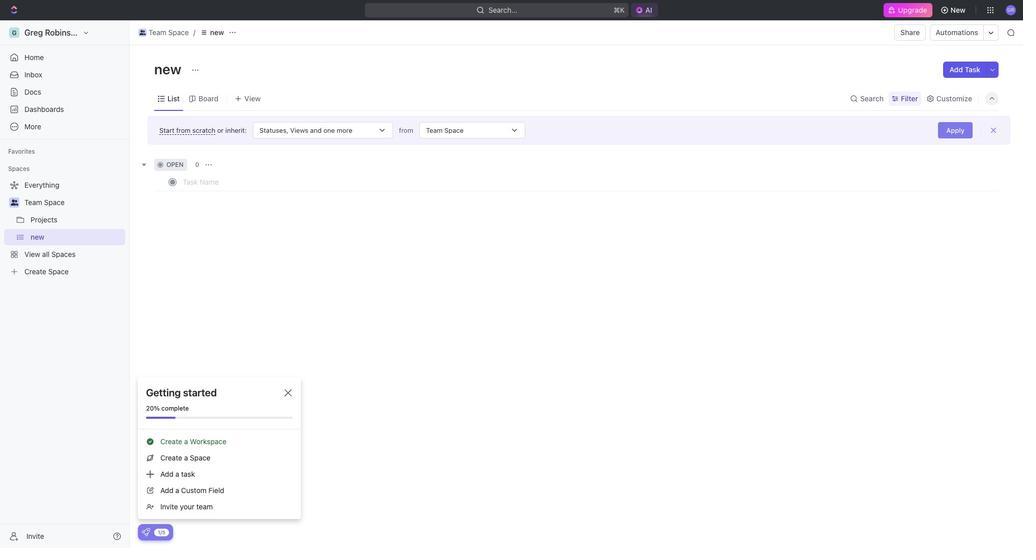 Task type: vqa. For each thing, say whether or not it's contained in the screenshot.
Invite in Sidebar navigation
yes



Task type: describe. For each thing, give the bounding box(es) containing it.
add for add a custom field
[[160, 486, 174, 495]]

1/5
[[158, 529, 165, 535]]

add task button
[[944, 62, 987, 78]]

everything link
[[4, 177, 123, 193]]

create space
[[24, 267, 69, 276]]

view button
[[231, 87, 264, 110]]

one
[[324, 126, 335, 134]]

new
[[951, 6, 966, 14]]

open
[[166, 161, 184, 169]]

⌘k
[[614, 6, 625, 14]]

add a custom field
[[160, 486, 224, 495]]

close image
[[285, 390, 292, 397]]

list
[[168, 94, 180, 103]]

a for task
[[175, 470, 179, 479]]

onboarding checklist button element
[[142, 529, 150, 537]]

upgrade
[[898, 6, 927, 14]]

0 vertical spatial team space link
[[136, 26, 191, 39]]

create for create a workspace
[[160, 437, 182, 446]]

custom
[[181, 486, 207, 495]]

1 vertical spatial new
[[154, 61, 184, 77]]

getting
[[146, 387, 181, 399]]

search
[[860, 94, 884, 103]]

greg robinson's workspace
[[24, 28, 131, 37]]

20% complete
[[146, 405, 189, 412]]

dashboards
[[24, 105, 64, 114]]

invite your team
[[160, 503, 213, 511]]

gr
[[1008, 7, 1015, 13]]

share button
[[895, 24, 926, 41]]

add task
[[950, 65, 981, 74]]

team space inside tree
[[24, 198, 65, 207]]

inbox
[[24, 70, 42, 79]]

invite for invite
[[26, 532, 44, 540]]

0 vertical spatial new link
[[197, 26, 227, 39]]

scratch
[[192, 126, 215, 134]]

new inside tree
[[31, 233, 44, 241]]

create a space
[[160, 454, 210, 462]]

add for add task
[[950, 65, 963, 74]]

new button
[[937, 2, 972, 18]]

share
[[901, 28, 920, 37]]

create space link
[[4, 264, 123, 280]]

a for space
[[184, 454, 188, 462]]

projects link
[[31, 212, 123, 228]]

your
[[180, 503, 195, 511]]

task
[[181, 470, 195, 479]]

create for create space
[[24, 267, 46, 276]]

everything
[[24, 181, 59, 189]]

getting started
[[146, 387, 217, 399]]

a for workspace
[[184, 437, 188, 446]]

dashboards link
[[4, 101, 125, 118]]

user group image inside tree
[[10, 200, 18, 206]]

automations button
[[931, 25, 984, 40]]

inbox link
[[4, 67, 125, 83]]

more
[[24, 122, 41, 131]]

invite for invite your team
[[160, 503, 178, 511]]

or
[[217, 126, 224, 134]]

1 from from the left
[[176, 126, 191, 134]]

greg robinson's workspace, , element
[[9, 27, 19, 38]]

start from scratch or inherit:
[[159, 126, 247, 134]]

workspace for greg robinson's workspace
[[89, 28, 131, 37]]

favorites
[[8, 148, 35, 155]]

g
[[12, 29, 17, 36]]

statuses,
[[260, 126, 288, 134]]

workspace for create a workspace
[[190, 437, 227, 446]]

view for view
[[244, 94, 261, 103]]

a for custom
[[175, 486, 179, 495]]

more button
[[4, 119, 125, 135]]

search button
[[847, 91, 887, 106]]

docs
[[24, 88, 41, 96]]

views
[[290, 126, 308, 134]]

0 vertical spatial team
[[149, 28, 166, 37]]

favorites button
[[4, 146, 39, 158]]

field
[[209, 486, 224, 495]]

ai button
[[631, 3, 659, 17]]

view all spaces
[[24, 250, 76, 259]]

gr button
[[1003, 2, 1019, 18]]



Task type: locate. For each thing, give the bounding box(es) containing it.
start
[[159, 126, 174, 134]]

1 horizontal spatial new link
[[197, 26, 227, 39]]

create down 'all'
[[24, 267, 46, 276]]

0 horizontal spatial new link
[[31, 229, 123, 245]]

a down add a task
[[175, 486, 179, 495]]

filter button
[[889, 91, 921, 106]]

spaces down favorites button
[[8, 165, 30, 173]]

0 vertical spatial add
[[950, 65, 963, 74]]

view button
[[231, 91, 264, 106]]

and
[[310, 126, 322, 134]]

more
[[337, 126, 353, 134]]

new right /
[[210, 28, 224, 37]]

create up add a task
[[160, 454, 182, 462]]

spaces up create space link
[[51, 250, 76, 259]]

create up create a space at the left of page
[[160, 437, 182, 446]]

add for add a task
[[160, 470, 174, 479]]

list link
[[165, 91, 180, 106]]

new down projects
[[31, 233, 44, 241]]

upgrade link
[[884, 3, 933, 17]]

statuses, views and one more
[[260, 126, 353, 134]]

team space button
[[413, 122, 532, 138]]

2 horizontal spatial team
[[426, 126, 443, 134]]

tree
[[4, 177, 125, 280]]

0 horizontal spatial from
[[176, 126, 191, 134]]

create for create a space
[[160, 454, 182, 462]]

0 horizontal spatial invite
[[26, 532, 44, 540]]

board link
[[197, 91, 219, 106]]

team space link
[[136, 26, 191, 39], [24, 194, 123, 211]]

space inside dropdown button
[[445, 126, 464, 134]]

2 from from the left
[[399, 126, 413, 134]]

new
[[210, 28, 224, 37], [154, 61, 184, 77], [31, 233, 44, 241]]

0 vertical spatial spaces
[[8, 165, 30, 173]]

team
[[196, 503, 213, 511]]

1 horizontal spatial view
[[244, 94, 261, 103]]

view up inherit:
[[244, 94, 261, 103]]

complete
[[161, 405, 189, 412]]

a left task
[[175, 470, 179, 479]]

new link right /
[[197, 26, 227, 39]]

start from scratch link
[[159, 126, 215, 135]]

home link
[[4, 49, 125, 66]]

0 vertical spatial user group image
[[139, 30, 146, 35]]

1 horizontal spatial spaces
[[51, 250, 76, 259]]

workspace up create a space at the left of page
[[190, 437, 227, 446]]

1 vertical spatial invite
[[26, 532, 44, 540]]

spaces
[[8, 165, 30, 173], [51, 250, 76, 259]]

team space inside dropdown button
[[426, 126, 464, 134]]

statuses, views and one more button
[[247, 122, 399, 138]]

a up task
[[184, 454, 188, 462]]

all
[[42, 250, 50, 259]]

0 vertical spatial new
[[210, 28, 224, 37]]

view inside view button
[[244, 94, 261, 103]]

view for view all spaces
[[24, 250, 40, 259]]

space
[[168, 28, 189, 37], [445, 126, 464, 134], [44, 198, 65, 207], [48, 267, 69, 276], [190, 454, 210, 462]]

workspace inside sidebar navigation
[[89, 28, 131, 37]]

1 vertical spatial team space
[[426, 126, 464, 134]]

automations
[[936, 28, 979, 37]]

1 vertical spatial add
[[160, 470, 174, 479]]

1 vertical spatial new link
[[31, 229, 123, 245]]

1 vertical spatial team space link
[[24, 194, 123, 211]]

add inside button
[[950, 65, 963, 74]]

team
[[149, 28, 166, 37], [426, 126, 443, 134], [24, 198, 42, 207]]

1 vertical spatial workspace
[[190, 437, 227, 446]]

projects
[[31, 215, 57, 224]]

create a workspace
[[160, 437, 227, 446]]

0
[[195, 161, 199, 169]]

task
[[965, 65, 981, 74]]

1 horizontal spatial user group image
[[139, 30, 146, 35]]

user group image
[[139, 30, 146, 35], [10, 200, 18, 206]]

a up create a space at the left of page
[[184, 437, 188, 446]]

0 vertical spatial workspace
[[89, 28, 131, 37]]

invite inside sidebar navigation
[[26, 532, 44, 540]]

spaces inside tree
[[51, 250, 76, 259]]

invite
[[160, 503, 178, 511], [26, 532, 44, 540]]

board
[[199, 94, 219, 103]]

workspace
[[89, 28, 131, 37], [190, 437, 227, 446]]

Task Name text field
[[183, 174, 480, 190]]

view all spaces link
[[4, 246, 123, 263]]

a
[[184, 437, 188, 446], [184, 454, 188, 462], [175, 470, 179, 479], [175, 486, 179, 495]]

2 vertical spatial new
[[31, 233, 44, 241]]

0 vertical spatial invite
[[160, 503, 178, 511]]

1 vertical spatial view
[[24, 250, 40, 259]]

team space link left /
[[136, 26, 191, 39]]

greg
[[24, 28, 43, 37]]

2 vertical spatial team
[[24, 198, 42, 207]]

tree inside sidebar navigation
[[4, 177, 125, 280]]

1 vertical spatial spaces
[[51, 250, 76, 259]]

0 horizontal spatial spaces
[[8, 165, 30, 173]]

/
[[193, 28, 195, 37]]

view inside view all spaces link
[[24, 250, 40, 259]]

1 horizontal spatial team
[[149, 28, 166, 37]]

new up the list
[[154, 61, 184, 77]]

1 horizontal spatial from
[[399, 126, 413, 134]]

create
[[24, 267, 46, 276], [160, 437, 182, 446], [160, 454, 182, 462]]

2 horizontal spatial team space
[[426, 126, 464, 134]]

0 vertical spatial team space
[[149, 28, 189, 37]]

2 horizontal spatial new
[[210, 28, 224, 37]]

1 vertical spatial user group image
[[10, 200, 18, 206]]

tree containing everything
[[4, 177, 125, 280]]

0 horizontal spatial workspace
[[89, 28, 131, 37]]

0 horizontal spatial team space link
[[24, 194, 123, 211]]

2 vertical spatial add
[[160, 486, 174, 495]]

home
[[24, 53, 44, 62]]

1 horizontal spatial team space link
[[136, 26, 191, 39]]

create inside tree
[[24, 267, 46, 276]]

2 vertical spatial team space
[[24, 198, 65, 207]]

team inside dropdown button
[[426, 126, 443, 134]]

filter
[[901, 94, 918, 103]]

1 horizontal spatial workspace
[[190, 437, 227, 446]]

search...
[[488, 6, 517, 14]]

inherit:
[[225, 126, 247, 134]]

sidebar navigation
[[0, 20, 132, 548]]

0 vertical spatial create
[[24, 267, 46, 276]]

docs link
[[4, 84, 125, 100]]

new link
[[197, 26, 227, 39], [31, 229, 123, 245]]

workspace right robinson's
[[89, 28, 131, 37]]

new link down projects link on the top of page
[[31, 229, 123, 245]]

1 vertical spatial create
[[160, 437, 182, 446]]

team space link up projects link on the top of page
[[24, 194, 123, 211]]

team space
[[149, 28, 189, 37], [426, 126, 464, 134], [24, 198, 65, 207]]

from
[[176, 126, 191, 134], [399, 126, 413, 134]]

add a task
[[160, 470, 195, 479]]

2 vertical spatial create
[[160, 454, 182, 462]]

0 horizontal spatial team space
[[24, 198, 65, 207]]

0 horizontal spatial team
[[24, 198, 42, 207]]

0 horizontal spatial view
[[24, 250, 40, 259]]

started
[[183, 387, 217, 399]]

view
[[244, 94, 261, 103], [24, 250, 40, 259]]

0 vertical spatial view
[[244, 94, 261, 103]]

20%
[[146, 405, 160, 412]]

1 vertical spatial team
[[426, 126, 443, 134]]

onboarding checklist button image
[[142, 529, 150, 537]]

robinson's
[[45, 28, 87, 37]]

apply
[[947, 126, 965, 134]]

1 horizontal spatial new
[[154, 61, 184, 77]]

1 horizontal spatial team space
[[149, 28, 189, 37]]

customize
[[937, 94, 972, 103]]

customize button
[[924, 91, 976, 106]]

team inside tree
[[24, 198, 42, 207]]

add
[[950, 65, 963, 74], [160, 470, 174, 479], [160, 486, 174, 495]]

1 horizontal spatial invite
[[160, 503, 178, 511]]

0 horizontal spatial user group image
[[10, 200, 18, 206]]

view left 'all'
[[24, 250, 40, 259]]

ai
[[646, 6, 652, 14]]

0 horizontal spatial new
[[31, 233, 44, 241]]



